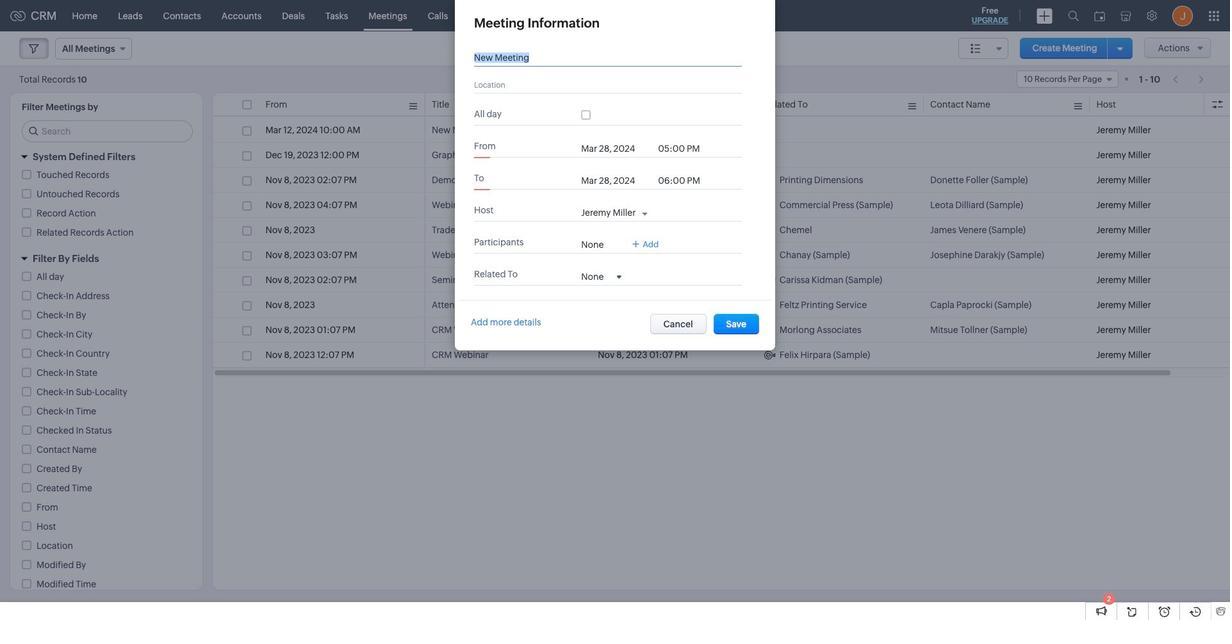 Task type: describe. For each thing, give the bounding box(es) containing it.
create menu image
[[1037, 8, 1053, 23]]

logo image
[[10, 11, 26, 21]]

create menu element
[[1029, 0, 1060, 31]]

hh:mm a text field for second mmm d, yyyy text field
[[658, 176, 709, 186]]



Task type: vqa. For each thing, say whether or not it's contained in the screenshot.
hh:mm a text box to the top
yes



Task type: locate. For each thing, give the bounding box(es) containing it.
1 hh:mm a text field from the top
[[658, 144, 709, 154]]

Search text field
[[22, 121, 192, 142]]

0 vertical spatial hh:mm a text field
[[658, 144, 709, 154]]

Location text field
[[474, 79, 730, 90]]

hh:mm a text field
[[658, 144, 709, 154], [658, 176, 709, 186]]

1 vertical spatial mmm d, yyyy text field
[[581, 176, 652, 186]]

None button
[[650, 314, 707, 334], [714, 314, 759, 334], [650, 314, 707, 334], [714, 314, 759, 334]]

2 mmm d, yyyy text field from the top
[[581, 176, 652, 186]]

Title text field
[[474, 53, 730, 63]]

hh:mm a text field for 1st mmm d, yyyy text field from the top of the page
[[658, 144, 709, 154]]

2 hh:mm a text field from the top
[[658, 176, 709, 186]]

calendar image
[[1094, 11, 1105, 21]]

None field
[[581, 271, 622, 282]]

mmm d, yyyy text field
[[581, 144, 652, 154], [581, 176, 652, 186]]

navigation
[[1167, 70, 1211, 88]]

0 vertical spatial mmm d, yyyy text field
[[581, 144, 652, 154]]

1 vertical spatial hh:mm a text field
[[658, 176, 709, 186]]

row group
[[213, 118, 1230, 368]]

1 mmm d, yyyy text field from the top
[[581, 144, 652, 154]]



